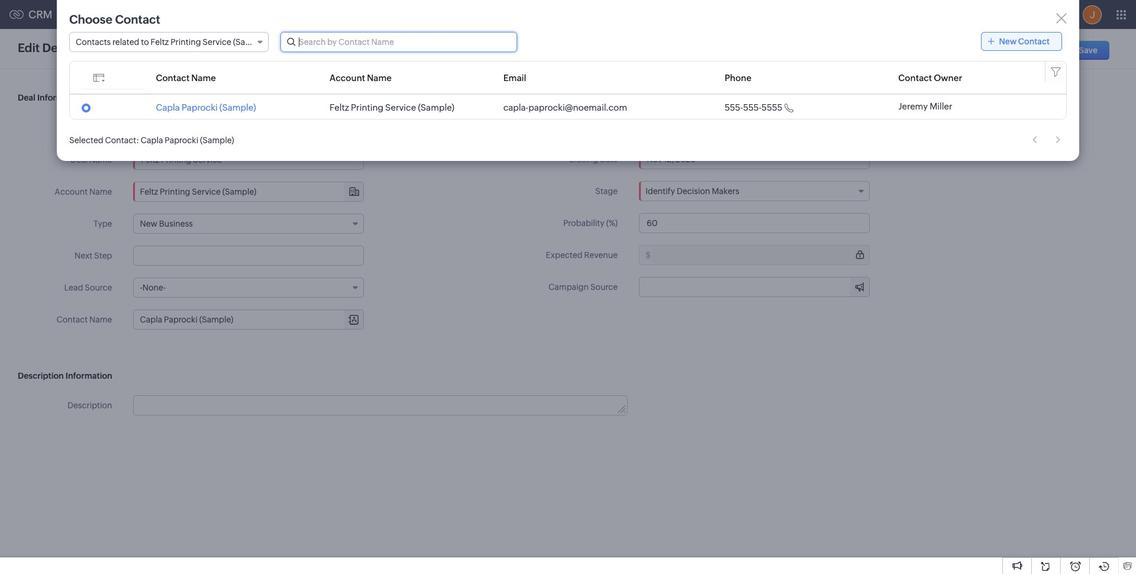 Task type: describe. For each thing, give the bounding box(es) containing it.
contact owner
[[899, 73, 963, 83]]

deal owner
[[67, 123, 112, 132]]

selected
[[69, 135, 103, 145]]

new contact
[[1000, 37, 1050, 46]]

save for save
[[1080, 46, 1098, 55]]

to
[[141, 37, 149, 47]]

(%)
[[607, 218, 618, 228]]

printing inside field
[[171, 37, 201, 47]]

0 vertical spatial account name
[[330, 73, 392, 83]]

leads
[[109, 10, 132, 19]]

0 vertical spatial account
[[330, 73, 365, 83]]

miller
[[930, 101, 953, 111]]

owner for deal owner
[[86, 123, 112, 132]]

1 vertical spatial contact name
[[57, 315, 112, 324]]

contact up the to
[[115, 12, 160, 26]]

1 vertical spatial paprocki
[[165, 135, 198, 145]]

lead source
[[64, 283, 112, 292]]

1 horizontal spatial feltz
[[330, 102, 349, 112]]

name down lead source
[[89, 315, 112, 324]]

selected contact : capla paprocki (sample)
[[69, 135, 234, 145]]

new inside button
[[1033, 46, 1051, 55]]

lead
[[64, 283, 83, 292]]

expected revenue
[[546, 250, 618, 260]]

information for description information
[[66, 371, 112, 381]]

leads link
[[100, 0, 141, 29]]

contacts for contacts related to feltz printing service (sample)
[[76, 37, 111, 47]]

1 555- from the left
[[725, 102, 744, 112]]

save and new
[[996, 46, 1051, 55]]

stage
[[596, 187, 618, 196]]

MMM D, YYYY text field
[[639, 149, 870, 169]]

1 vertical spatial account name
[[55, 187, 112, 197]]

jeremy miller
[[899, 101, 953, 111]]

edit page layout link
[[74, 43, 137, 52]]

description information
[[18, 371, 112, 381]]

choose contact
[[69, 12, 160, 26]]

2 555- from the left
[[744, 102, 762, 112]]

home
[[67, 10, 90, 19]]

email
[[504, 73, 527, 83]]

0 horizontal spatial edit
[[18, 41, 40, 54]]

information for deal information
[[37, 93, 84, 102]]

contact down deal owner
[[105, 135, 136, 145]]

name up capla paprocki (sample)
[[191, 73, 216, 83]]

1 vertical spatial service
[[386, 102, 416, 112]]

0 horizontal spatial new
[[1000, 37, 1017, 46]]

source for lead source
[[85, 283, 112, 292]]

contact down contacts related to feltz printing service (sample)
[[156, 73, 190, 83]]

closing date
[[569, 155, 618, 164]]

and
[[1017, 46, 1032, 55]]

0 vertical spatial capla
[[156, 102, 180, 112]]

5555
[[762, 102, 783, 112]]

capla-paprocki@noemail.com
[[504, 102, 628, 112]]



Task type: locate. For each thing, give the bounding box(es) containing it.
save
[[996, 46, 1015, 55], [1080, 46, 1098, 55]]

description
[[18, 371, 64, 381], [67, 401, 112, 410]]

capla
[[156, 102, 180, 112], [141, 135, 163, 145]]

555-
[[725, 102, 744, 112], [744, 102, 762, 112]]

1 vertical spatial owner
[[86, 123, 112, 132]]

closing
[[569, 155, 598, 164]]

account
[[330, 73, 365, 83], [55, 187, 88, 197]]

save inside button
[[996, 46, 1015, 55]]

name down selected in the left of the page
[[89, 155, 112, 165]]

deal for deal information
[[18, 93, 35, 102]]

1 save from the left
[[996, 46, 1015, 55]]

campaign
[[549, 282, 589, 292]]

related
[[113, 37, 139, 47]]

crm
[[28, 8, 52, 21]]

1 horizontal spatial edit
[[74, 43, 88, 52]]

0 horizontal spatial account name
[[55, 187, 112, 197]]

paprocki down capla paprocki (sample)
[[165, 135, 198, 145]]

1 vertical spatial printing
[[351, 102, 384, 112]]

contacts related to feltz printing service (sample)
[[76, 37, 267, 47]]

account up feltz printing service (sample)
[[330, 73, 365, 83]]

next step
[[75, 251, 112, 261]]

capla paprocki (sample)
[[156, 102, 256, 112]]

phone
[[725, 73, 752, 83]]

1 vertical spatial information
[[66, 371, 112, 381]]

account name up feltz printing service (sample)
[[330, 73, 392, 83]]

0 horizontal spatial contact name
[[57, 315, 112, 324]]

contacts inside field
[[76, 37, 111, 47]]

feltz
[[151, 37, 169, 47], [330, 102, 349, 112]]

home link
[[57, 0, 100, 29]]

campaign source
[[549, 282, 618, 292]]

0 horizontal spatial description
[[18, 371, 64, 381]]

0 horizontal spatial feltz
[[151, 37, 169, 47]]

0 vertical spatial description
[[18, 371, 64, 381]]

layout
[[111, 43, 137, 52]]

description for description information
[[18, 371, 64, 381]]

edit down crm link
[[18, 41, 40, 54]]

contact left the save "button" at the top
[[1019, 37, 1050, 46]]

0 vertical spatial contacts
[[151, 10, 186, 19]]

0 horizontal spatial source
[[85, 283, 112, 292]]

account name
[[330, 73, 392, 83], [55, 187, 112, 197]]

edit deal edit page layout
[[18, 41, 137, 54]]

next
[[75, 251, 93, 261]]

paprocki@noemail.com
[[529, 102, 628, 112]]

printing
[[171, 37, 201, 47], [351, 102, 384, 112]]

paprocki up selected contact : capla paprocki (sample)
[[182, 102, 218, 112]]

contact name up capla paprocki (sample)
[[156, 73, 216, 83]]

(sample) inside field
[[233, 37, 267, 47]]

1 vertical spatial description
[[67, 401, 112, 410]]

0 horizontal spatial printing
[[171, 37, 201, 47]]

1 horizontal spatial source
[[591, 282, 618, 292]]

service
[[203, 37, 231, 47], [386, 102, 416, 112]]

Contacts related to Feltz Printing Service (Sample) field
[[69, 32, 269, 52]]

choose
[[69, 12, 112, 26]]

page
[[90, 43, 109, 52]]

1 horizontal spatial contact name
[[156, 73, 216, 83]]

contact name down lead source
[[57, 315, 112, 324]]

None text field
[[653, 118, 870, 137], [134, 150, 364, 170], [653, 118, 870, 137], [134, 150, 364, 170]]

1 horizontal spatial printing
[[351, 102, 384, 112]]

date
[[600, 155, 618, 164]]

contacts
[[151, 10, 186, 19], [76, 37, 111, 47]]

edit inside edit deal edit page layout
[[74, 43, 88, 52]]

1 horizontal spatial account
[[330, 73, 365, 83]]

1 horizontal spatial account name
[[330, 73, 392, 83]]

owner
[[934, 73, 963, 83], [86, 123, 112, 132]]

navigation
[[1027, 131, 1068, 149]]

edit left page
[[74, 43, 88, 52]]

1 vertical spatial capla
[[141, 135, 163, 145]]

account down "deal name"
[[55, 187, 88, 197]]

step
[[94, 251, 112, 261]]

revenue
[[585, 250, 618, 260]]

save for save and new
[[996, 46, 1015, 55]]

None text field
[[639, 213, 870, 233], [134, 246, 364, 266], [653, 246, 870, 265], [134, 396, 627, 415], [639, 213, 870, 233], [134, 246, 364, 266], [653, 246, 870, 265], [134, 396, 627, 415]]

source
[[591, 282, 618, 292], [85, 283, 112, 292]]

deal name
[[71, 155, 112, 165]]

0 vertical spatial paprocki
[[182, 102, 218, 112]]

1 horizontal spatial service
[[386, 102, 416, 112]]

0 vertical spatial contact name
[[156, 73, 216, 83]]

information
[[37, 93, 84, 102], [66, 371, 112, 381]]

contacts up contacts related to feltz printing service (sample) field
[[151, 10, 186, 19]]

Search by Contact Name text field
[[281, 33, 517, 52]]

deal information
[[18, 93, 84, 102]]

expected
[[546, 250, 583, 260]]

source down revenue
[[591, 282, 618, 292]]

555-555-5555
[[725, 102, 783, 112]]

capla paprocki (sample) link
[[156, 102, 256, 112]]

contact up the jeremy
[[899, 73, 933, 83]]

description for description
[[67, 401, 112, 410]]

jeremy
[[899, 101, 928, 111]]

deal for deal owner
[[67, 123, 84, 132]]

owner up selected in the left of the page
[[86, 123, 112, 132]]

(sample)
[[233, 37, 267, 47], [220, 102, 256, 112], [418, 102, 455, 112], [200, 135, 234, 145]]

paprocki
[[182, 102, 218, 112], [165, 135, 198, 145]]

account name down "deal name"
[[55, 187, 112, 197]]

:
[[136, 135, 139, 145]]

source right lead at the left of page
[[85, 283, 112, 292]]

0 horizontal spatial account
[[55, 187, 88, 197]]

0 vertical spatial service
[[203, 37, 231, 47]]

save inside "button"
[[1080, 46, 1098, 55]]

service inside field
[[203, 37, 231, 47]]

contact
[[115, 12, 160, 26], [1019, 37, 1050, 46], [156, 73, 190, 83], [899, 73, 933, 83], [105, 135, 136, 145], [57, 315, 88, 324]]

crm link
[[9, 8, 52, 21]]

capla right :
[[141, 135, 163, 145]]

contacts down choose at the top of the page
[[76, 37, 111, 47]]

contact name
[[156, 73, 216, 83], [57, 315, 112, 324]]

probability
[[564, 218, 605, 228]]

new
[[1000, 37, 1017, 46], [1033, 46, 1051, 55]]

name up the type
[[89, 187, 112, 197]]

0 horizontal spatial save
[[996, 46, 1015, 55]]

deal
[[42, 41, 68, 54], [18, 93, 35, 102], [67, 123, 84, 132], [71, 155, 88, 165]]

1 horizontal spatial description
[[67, 401, 112, 410]]

probability (%)
[[564, 218, 618, 228]]

1 vertical spatial account
[[55, 187, 88, 197]]

0 horizontal spatial service
[[203, 37, 231, 47]]

contacts for contacts
[[151, 10, 186, 19]]

1 horizontal spatial contacts
[[151, 10, 186, 19]]

0 horizontal spatial owner
[[86, 123, 112, 132]]

0 vertical spatial owner
[[934, 73, 963, 83]]

owner for contact owner
[[934, 73, 963, 83]]

capla-
[[504, 102, 529, 112]]

owner up miller
[[934, 73, 963, 83]]

source for campaign source
[[591, 282, 618, 292]]

name
[[191, 73, 216, 83], [367, 73, 392, 83], [89, 155, 112, 165], [89, 187, 112, 197], [89, 315, 112, 324]]

1 horizontal spatial owner
[[934, 73, 963, 83]]

capla up selected contact : capla paprocki (sample)
[[156, 102, 180, 112]]

1 vertical spatial contacts
[[76, 37, 111, 47]]

edit
[[18, 41, 40, 54], [74, 43, 88, 52]]

0 vertical spatial feltz
[[151, 37, 169, 47]]

save and new button
[[984, 41, 1063, 60]]

0 horizontal spatial contacts
[[76, 37, 111, 47]]

feltz printing service (sample)
[[330, 102, 455, 112]]

contact down lead at the left of page
[[57, 315, 88, 324]]

name up feltz printing service (sample)
[[367, 73, 392, 83]]

1 horizontal spatial new
[[1033, 46, 1051, 55]]

1 vertical spatial feltz
[[330, 102, 349, 112]]

save button
[[1068, 41, 1110, 60]]

deal for deal name
[[71, 155, 88, 165]]

2 save from the left
[[1080, 46, 1098, 55]]

0 vertical spatial information
[[37, 93, 84, 102]]

type
[[94, 219, 112, 229]]

0 vertical spatial printing
[[171, 37, 201, 47]]

feltz inside contacts related to feltz printing service (sample) field
[[151, 37, 169, 47]]

contacts link
[[141, 0, 195, 29]]

1 horizontal spatial save
[[1080, 46, 1098, 55]]



Task type: vqa. For each thing, say whether or not it's contained in the screenshot.
CANNOT
no



